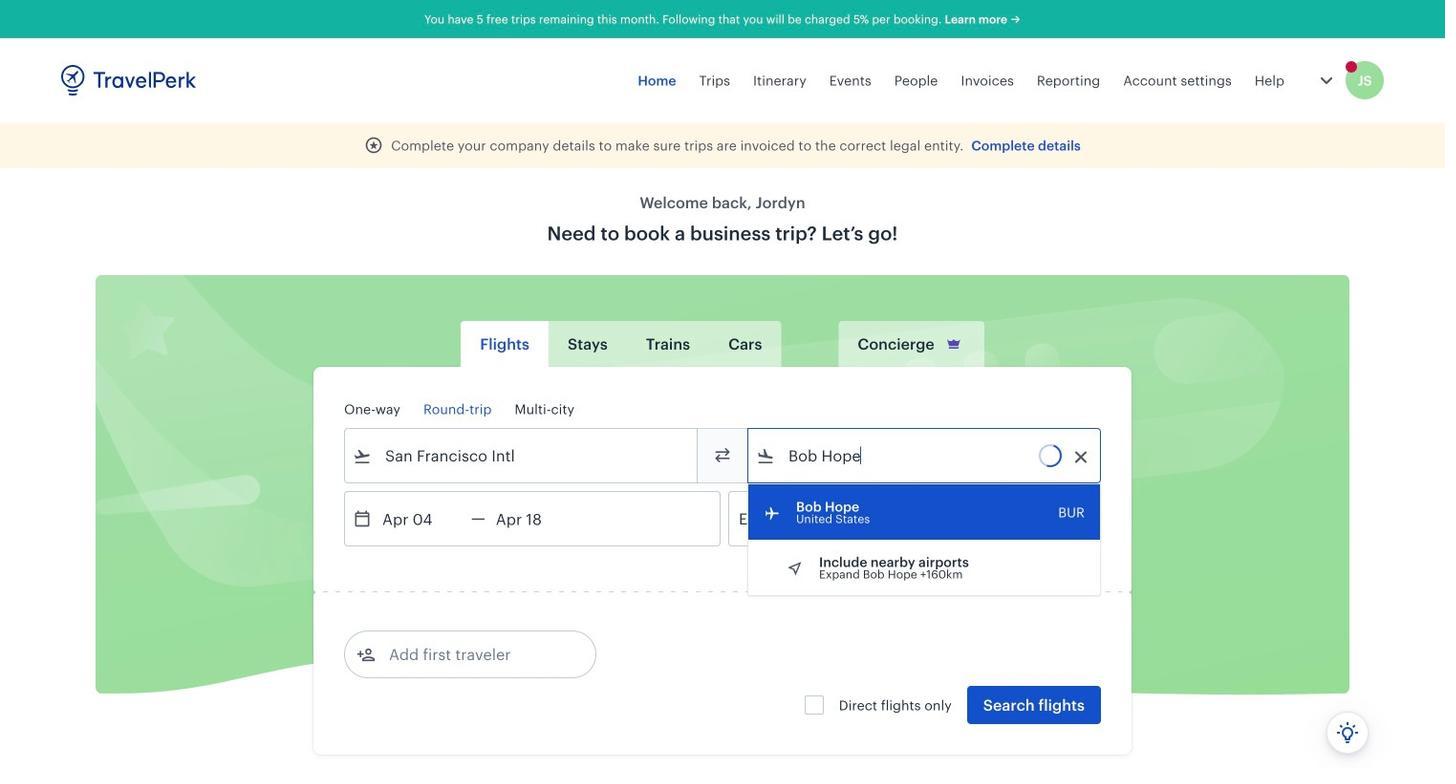 Task type: locate. For each thing, give the bounding box(es) containing it.
Add first traveler search field
[[376, 639, 574, 670]]

To search field
[[775, 441, 1075, 471]]

Return text field
[[485, 492, 585, 546]]



Task type: describe. For each thing, give the bounding box(es) containing it.
From search field
[[372, 441, 672, 471]]

Depart text field
[[372, 492, 471, 546]]



Task type: vqa. For each thing, say whether or not it's contained in the screenshot.
Add traveler 'search box'
no



